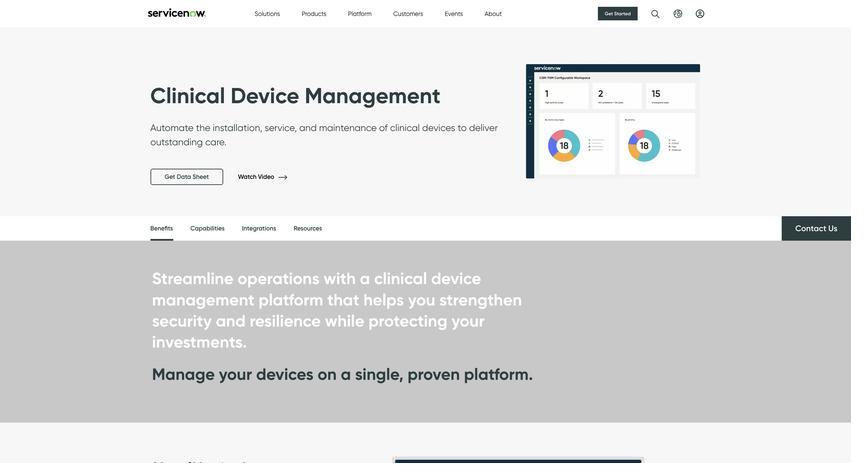 Task type: locate. For each thing, give the bounding box(es) containing it.
your
[[452, 311, 485, 331], [219, 364, 252, 385]]

1 vertical spatial get
[[165, 173, 175, 181]]

customers
[[393, 10, 423, 17]]

clinical inside automate the installation, service, and maintenance of clinical devices to deliver outstanding care.
[[390, 122, 420, 134]]

operations
[[238, 269, 320, 289]]

automate
[[150, 122, 194, 134]]

see clinical device lifecycles at a glance image
[[392, 450, 645, 464]]

about
[[485, 10, 502, 17]]

0 horizontal spatial devices
[[256, 364, 314, 385]]

platform.
[[464, 364, 533, 385]]

automate clinical device lifecycles on a single platform image
[[518, 27, 708, 216]]

0 horizontal spatial and
[[216, 311, 246, 331]]

started
[[614, 11, 631, 17]]

service,
[[265, 122, 297, 134]]

1 horizontal spatial get
[[605, 11, 613, 17]]

platform button
[[348, 9, 372, 18]]

events button
[[445, 9, 463, 18]]

clinical
[[390, 122, 420, 134], [374, 269, 427, 289]]

get left data
[[165, 173, 175, 181]]

1 horizontal spatial a
[[360, 269, 370, 289]]

security
[[152, 311, 212, 331]]

solutions button
[[255, 9, 280, 18]]

servicenow image
[[147, 8, 206, 17]]

0 vertical spatial clinical
[[390, 122, 420, 134]]

1 vertical spatial clinical
[[374, 269, 427, 289]]

1 horizontal spatial and
[[299, 122, 317, 134]]

watch
[[238, 173, 257, 181]]

and inside streamline operations with a clinical device management platform that helps you strengthen security and resilience while protecting your investments.
[[216, 311, 246, 331]]

products button
[[302, 9, 326, 18]]

manage
[[152, 364, 215, 385]]

maintenance
[[319, 122, 377, 134]]

single,
[[355, 364, 404, 385]]

0 horizontal spatial get
[[165, 173, 175, 181]]

0 vertical spatial and
[[299, 122, 317, 134]]

about button
[[485, 9, 502, 18]]

clinical
[[150, 82, 225, 109]]

and
[[299, 122, 317, 134], [216, 311, 246, 331]]

helps
[[363, 290, 404, 310]]

benefits
[[150, 225, 173, 233]]

go to servicenow account image
[[696, 9, 704, 18]]

a right with
[[360, 269, 370, 289]]

get data sheet link
[[150, 169, 223, 185]]

a
[[360, 269, 370, 289], [341, 364, 351, 385]]

devices
[[422, 122, 455, 134], [256, 364, 314, 385]]

get started
[[605, 11, 631, 17]]

clinical right of
[[390, 122, 420, 134]]

customers button
[[393, 9, 423, 18]]

watch video link
[[238, 173, 297, 181]]

0 vertical spatial a
[[360, 269, 370, 289]]

clinical up helps
[[374, 269, 427, 289]]

platform
[[259, 290, 323, 310]]

get
[[605, 11, 613, 17], [165, 173, 175, 181]]

devices inside automate the installation, service, and maintenance of clinical devices to deliver outstanding care.
[[422, 122, 455, 134]]

investments.
[[152, 332, 247, 353]]

get inside clinical device management image
[[165, 173, 175, 181]]

to
[[458, 122, 467, 134]]

streamline operations with a clinical device management platform that helps you strengthen security and resilience while protecting your investments.
[[152, 269, 522, 353]]

get left started
[[605, 11, 613, 17]]

1 horizontal spatial devices
[[422, 122, 455, 134]]

integrations link
[[242, 217, 276, 241]]

device
[[231, 82, 299, 109]]

0 horizontal spatial your
[[219, 364, 252, 385]]

sheet
[[193, 173, 209, 181]]

0 vertical spatial your
[[452, 311, 485, 331]]

1 horizontal spatial your
[[452, 311, 485, 331]]

a right on
[[341, 364, 351, 385]]

us
[[829, 224, 838, 234]]

1 vertical spatial devices
[[256, 364, 314, 385]]

0 vertical spatial get
[[605, 11, 613, 17]]

1 vertical spatial and
[[216, 311, 246, 331]]

1 vertical spatial a
[[341, 364, 351, 385]]

0 vertical spatial devices
[[422, 122, 455, 134]]



Task type: describe. For each thing, give the bounding box(es) containing it.
clinical device management
[[150, 82, 441, 109]]

care.
[[205, 136, 227, 148]]

of
[[379, 122, 388, 134]]

benefits link
[[150, 217, 173, 243]]

that
[[327, 290, 359, 310]]

resources link
[[294, 217, 322, 241]]

get for get data sheet
[[165, 173, 175, 181]]

you
[[408, 290, 435, 310]]

device
[[431, 269, 481, 289]]

and inside automate the installation, service, and maintenance of clinical devices to deliver outstanding care.
[[299, 122, 317, 134]]

clinical device management image
[[0, 27, 851, 217]]

data
[[177, 173, 191, 181]]

contact us link
[[782, 217, 851, 241]]

resources
[[294, 225, 322, 233]]

management
[[305, 82, 441, 109]]

manage your devices on a single, proven platform.
[[152, 364, 533, 385]]

events
[[445, 10, 463, 17]]

0 horizontal spatial a
[[341, 364, 351, 385]]

the
[[196, 122, 210, 134]]

solutions
[[255, 10, 280, 17]]

strengthen
[[440, 290, 522, 310]]

clinical inside streamline operations with a clinical device management platform that helps you strengthen security and resilience while protecting your investments.
[[374, 269, 427, 289]]

1 vertical spatial your
[[219, 364, 252, 385]]

platform
[[348, 10, 372, 17]]

get started link
[[598, 7, 638, 20]]

resilience
[[250, 311, 321, 331]]

get for get started
[[605, 11, 613, 17]]

watch video
[[238, 173, 276, 181]]

capabilities
[[190, 225, 225, 233]]

products
[[302, 10, 326, 17]]

get data sheet
[[165, 173, 209, 181]]

protecting
[[369, 311, 448, 331]]

automate the installation, service, and maintenance of clinical devices to deliver outstanding care.
[[150, 122, 498, 148]]

contact us
[[796, 224, 838, 234]]

integrations
[[242, 225, 276, 233]]

a inside streamline operations with a clinical device management platform that helps you strengthen security and resilience while protecting your investments.
[[360, 269, 370, 289]]

deliver
[[469, 122, 498, 134]]

proven
[[408, 364, 460, 385]]

management
[[152, 290, 255, 310]]

capabilities link
[[190, 217, 225, 241]]

with
[[324, 269, 356, 289]]

video
[[258, 173, 274, 181]]

streamline
[[152, 269, 234, 289]]

on
[[318, 364, 337, 385]]

installation,
[[213, 122, 262, 134]]

your inside streamline operations with a clinical device management platform that helps you strengthen security and resilience while protecting your investments.
[[452, 311, 485, 331]]

outstanding
[[150, 136, 203, 148]]

while
[[325, 311, 364, 331]]

contact
[[796, 224, 827, 234]]



